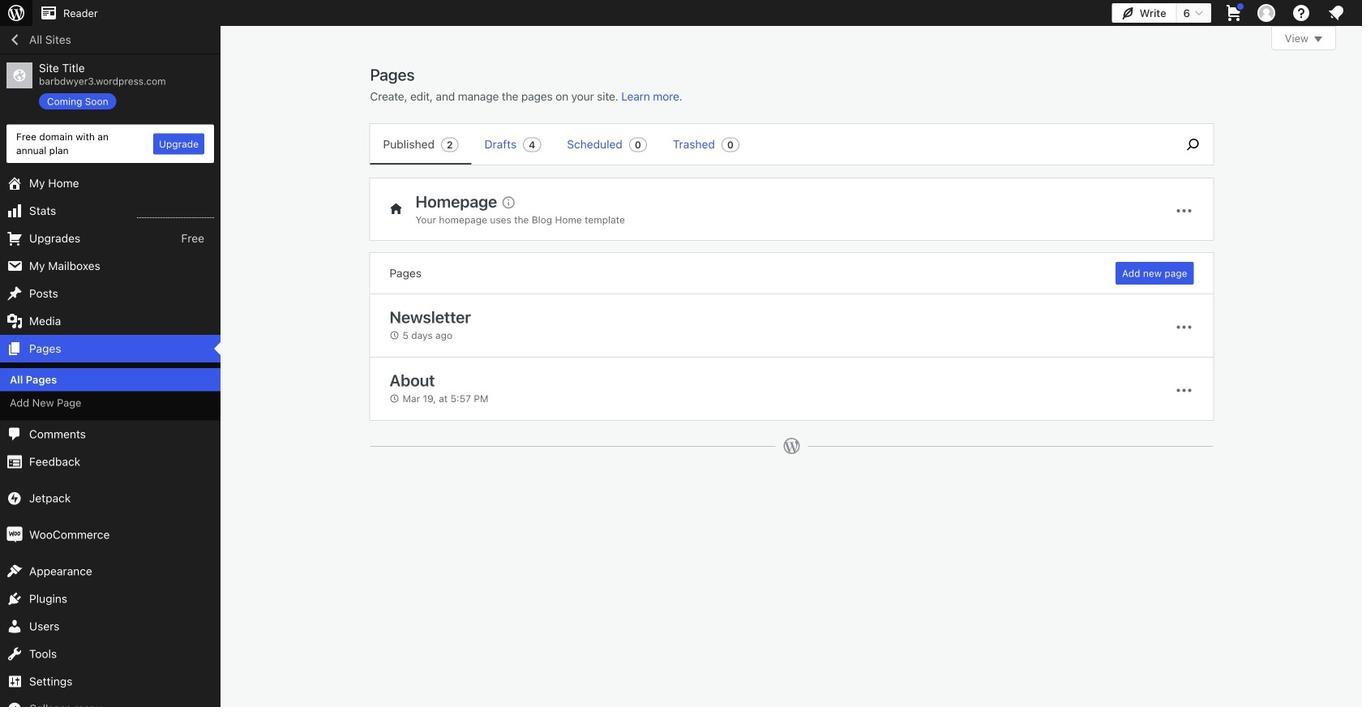 Task type: locate. For each thing, give the bounding box(es) containing it.
my shopping cart image
[[1225, 3, 1244, 23]]

manage your sites image
[[6, 3, 26, 23]]

0 vertical spatial img image
[[6, 490, 23, 506]]

main content
[[370, 26, 1337, 471]]

toggle menu image
[[1175, 318, 1194, 337], [1175, 381, 1194, 400]]

img image
[[6, 490, 23, 506], [6, 527, 23, 543]]

menu
[[370, 124, 1165, 165]]

toggle menu image
[[1175, 201, 1194, 221]]

open search image
[[1173, 135, 1214, 154]]

1 vertical spatial toggle menu image
[[1175, 381, 1194, 400]]

1 toggle menu image from the top
[[1175, 318, 1194, 337]]

more information image
[[501, 194, 515, 209]]

None search field
[[1173, 124, 1214, 165]]

0 vertical spatial toggle menu image
[[1175, 318, 1194, 337]]

1 img image from the top
[[6, 490, 23, 506]]

highest hourly views 0 image
[[137, 208, 214, 218]]

closed image
[[1315, 36, 1323, 42]]

2 img image from the top
[[6, 527, 23, 543]]

1 vertical spatial img image
[[6, 527, 23, 543]]

manage your notifications image
[[1327, 3, 1346, 23]]



Task type: describe. For each thing, give the bounding box(es) containing it.
2 toggle menu image from the top
[[1175, 381, 1194, 400]]

help image
[[1292, 3, 1311, 23]]

my profile image
[[1258, 4, 1276, 22]]



Task type: vqa. For each thing, say whether or not it's contained in the screenshot.
Close Search IMAGE
no



